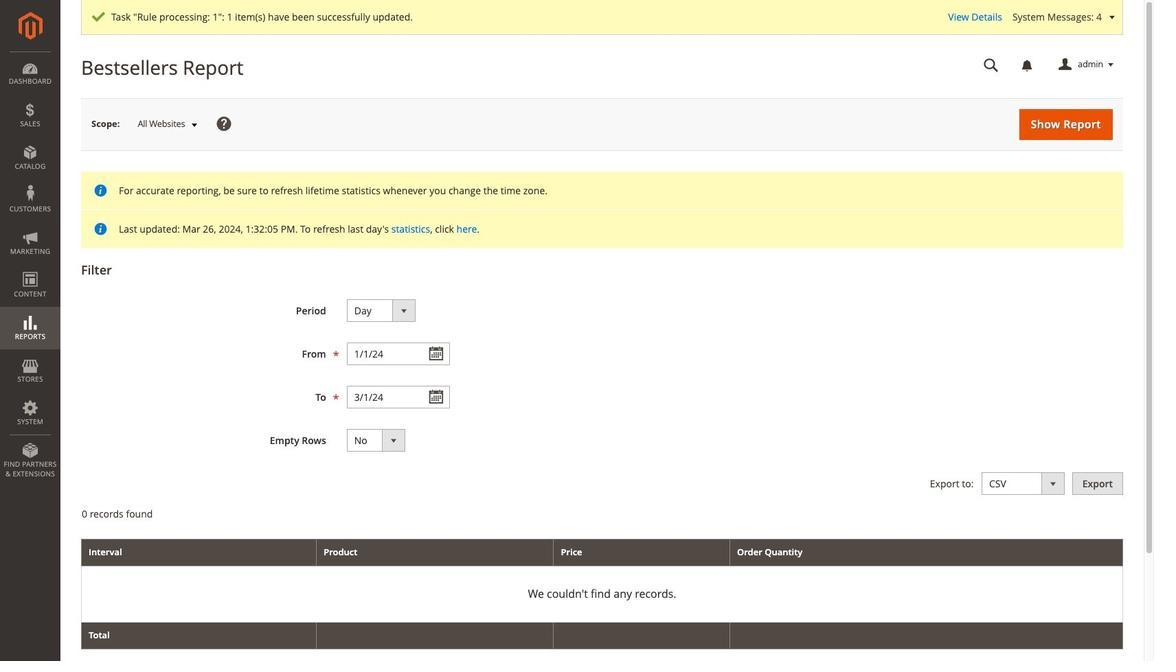 Task type: describe. For each thing, give the bounding box(es) containing it.
magento admin panel image
[[18, 12, 42, 40]]



Task type: locate. For each thing, give the bounding box(es) containing it.
None text field
[[974, 53, 1009, 77], [347, 343, 450, 366], [347, 386, 450, 409], [974, 53, 1009, 77], [347, 343, 450, 366], [347, 386, 450, 409]]

menu bar
[[0, 52, 60, 486]]



